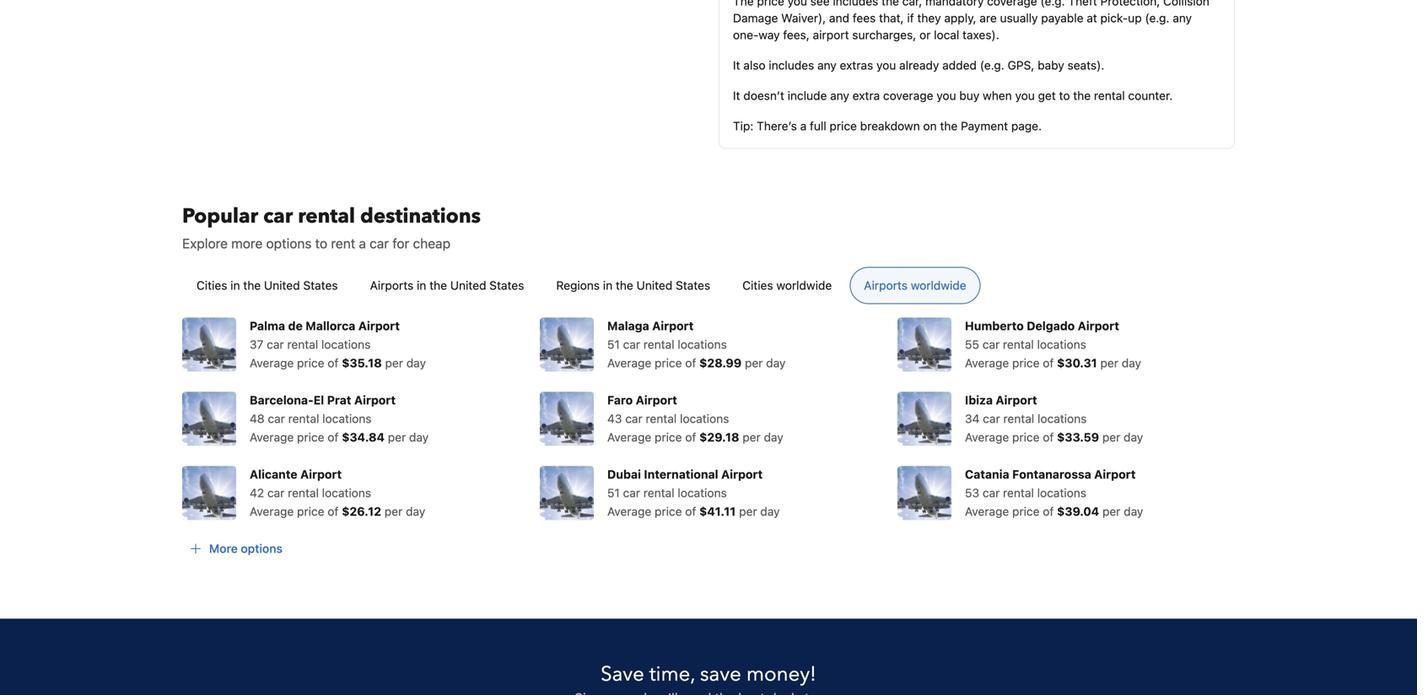 Task type: locate. For each thing, give the bounding box(es) containing it.
per right $29.18
[[743, 430, 761, 444]]

tab list containing cities in the united states
[[169, 267, 1248, 305]]

united down "cheap"
[[450, 278, 486, 292]]

1 horizontal spatial to
[[1059, 88, 1070, 102]]

1 horizontal spatial includes
[[833, 0, 878, 8]]

save
[[700, 660, 741, 688]]

the up that,
[[882, 0, 899, 8]]

airport inside dubai international airport 51 car rental locations average price of $41.11 per day
[[721, 467, 763, 481]]

per inside ibiza airport 34 car rental locations average price of $33.59 per day
[[1102, 430, 1120, 444]]

price down "international"
[[655, 504, 682, 518]]

of inside malaga airport 51 car rental locations average price of $28.99 per day
[[685, 356, 696, 370]]

average inside ibiza airport 34 car rental locations average price of $33.59 per day
[[965, 430, 1009, 444]]

of inside dubai international airport 51 car rental locations average price of $41.11 per day
[[685, 504, 696, 518]]

locations down delgado
[[1037, 337, 1086, 351]]

$41.11
[[699, 504, 736, 518]]

2 states from the left
[[489, 278, 524, 292]]

added
[[942, 58, 977, 72]]

to right get in the right of the page
[[1059, 88, 1070, 102]]

airport up $30.31
[[1078, 319, 1119, 333]]

price down the fontanarossa
[[1012, 504, 1040, 518]]

cheap car rental at ibiza airport – ibz image
[[897, 392, 951, 446]]

mallorca
[[306, 319, 355, 333]]

per inside catania fontanarossa airport 53 car rental locations average price of $39.04 per day
[[1102, 504, 1121, 518]]

breakdown
[[860, 119, 920, 133]]

3 in from the left
[[603, 278, 613, 292]]

0 vertical spatial it
[[733, 58, 740, 72]]

to left rent
[[315, 235, 327, 251]]

worldwide inside button
[[776, 278, 832, 292]]

cheap car rental at catania fontanarossa airport – cta image
[[897, 466, 951, 520]]

and
[[829, 11, 849, 25]]

0 horizontal spatial includes
[[769, 58, 814, 72]]

car inside barcelona-el prat airport 48 car rental locations average price of $34.84 per day
[[268, 411, 285, 425]]

rental down seats).
[[1094, 88, 1125, 102]]

price inside ibiza airport 34 car rental locations average price of $33.59 per day
[[1012, 430, 1040, 444]]

price down delgado
[[1012, 356, 1040, 370]]

states up malaga airport 51 car rental locations average price of $28.99 per day
[[676, 278, 710, 292]]

doesn't
[[743, 88, 784, 102]]

1 vertical spatial it
[[733, 88, 740, 102]]

includes up fees
[[833, 0, 878, 8]]

51 inside dubai international airport 51 car rental locations average price of $41.11 per day
[[607, 486, 620, 500]]

day inside malaga airport 51 car rental locations average price of $28.99 per day
[[766, 356, 786, 370]]

1 united from the left
[[264, 278, 300, 292]]

(e.g. up payable
[[1040, 0, 1065, 8]]

worldwide inside 'button'
[[911, 278, 966, 292]]

faro airport 43 car rental locations average price of $29.18 per day
[[607, 393, 783, 444]]

it
[[733, 58, 740, 72], [733, 88, 740, 102]]

1 worldwide from the left
[[776, 278, 832, 292]]

include
[[788, 88, 827, 102]]

car right 43
[[625, 411, 642, 425]]

price left $28.99
[[655, 356, 682, 370]]

in right regions
[[603, 278, 613, 292]]

any left 'extras'
[[817, 58, 837, 72]]

catania
[[965, 467, 1009, 481]]

the up malaga
[[616, 278, 633, 292]]

delgado
[[1027, 319, 1075, 333]]

0 vertical spatial to
[[1059, 88, 1070, 102]]

1 vertical spatial 51
[[607, 486, 620, 500]]

1 vertical spatial any
[[817, 58, 837, 72]]

airports worldwide button
[[850, 267, 981, 304]]

2 vertical spatial (e.g.
[[980, 58, 1004, 72]]

1 it from the top
[[733, 58, 740, 72]]

0 horizontal spatial states
[[303, 278, 338, 292]]

average down 43
[[607, 430, 651, 444]]

any for it also includes any extras you already added (e.g. gps, baby seats).
[[817, 58, 837, 72]]

51 down dubai
[[607, 486, 620, 500]]

rental right 43
[[646, 411, 677, 425]]

car inside catania fontanarossa airport 53 car rental locations average price of $39.04 per day
[[983, 486, 1000, 500]]

0 vertical spatial any
[[1173, 11, 1192, 25]]

usually
[[1000, 11, 1038, 25]]

in
[[230, 278, 240, 292], [417, 278, 426, 292], [603, 278, 613, 292]]

humberto delgado airport 55 car rental locations average price of $30.31 per day
[[965, 319, 1141, 370]]

car inside ibiza airport 34 car rental locations average price of $33.59 per day
[[983, 411, 1000, 425]]

it left also
[[733, 58, 740, 72]]

2 airports from the left
[[864, 278, 908, 292]]

2 it from the top
[[733, 88, 740, 102]]

price down el
[[297, 430, 324, 444]]

at
[[1087, 11, 1097, 25]]

price up the fontanarossa
[[1012, 430, 1040, 444]]

airports inside button
[[370, 278, 414, 292]]

(e.g.
[[1040, 0, 1065, 8], [1145, 11, 1169, 25], [980, 58, 1004, 72]]

price inside catania fontanarossa airport 53 car rental locations average price of $39.04 per day
[[1012, 504, 1040, 518]]

2 cities from the left
[[742, 278, 773, 292]]

in inside button
[[603, 278, 613, 292]]

tab list
[[169, 267, 1248, 305]]

locations inside dubai international airport 51 car rental locations average price of $41.11 per day
[[678, 486, 727, 500]]

average down 53
[[965, 504, 1009, 518]]

of left the $39.04
[[1043, 504, 1054, 518]]

rental down de
[[287, 337, 318, 351]]

car right 48
[[268, 411, 285, 425]]

rental inside barcelona-el prat airport 48 car rental locations average price of $34.84 per day
[[288, 411, 319, 425]]

average down dubai
[[607, 504, 651, 518]]

airport inside palma de mallorca airport 37 car rental locations average price of $35.18 per day
[[358, 319, 400, 333]]

airport up $35.18
[[358, 319, 400, 333]]

1 horizontal spatial united
[[450, 278, 486, 292]]

way
[[759, 28, 780, 42]]

51
[[607, 337, 620, 351], [607, 486, 620, 500]]

per right $28.99
[[745, 356, 763, 370]]

0 horizontal spatial to
[[315, 235, 327, 251]]

price inside alicante airport 42 car rental locations average price of $26.12 per day
[[297, 504, 324, 518]]

rental inside malaga airport 51 car rental locations average price of $28.99 per day
[[643, 337, 674, 351]]

popular car rental destinations explore more options to rent a car for cheap
[[182, 202, 481, 251]]

1 horizontal spatial states
[[489, 278, 524, 292]]

states inside button
[[676, 278, 710, 292]]

airports inside 'button'
[[864, 278, 908, 292]]

states for airports in the united states
[[489, 278, 524, 292]]

rental up rent
[[298, 202, 355, 230]]

rental inside alicante airport 42 car rental locations average price of $26.12 per day
[[288, 486, 319, 500]]

worldwide
[[776, 278, 832, 292], [911, 278, 966, 292]]

airport
[[813, 28, 849, 42]]

rental
[[1094, 88, 1125, 102], [298, 202, 355, 230], [287, 337, 318, 351], [643, 337, 674, 351], [1003, 337, 1034, 351], [288, 411, 319, 425], [646, 411, 677, 425], [1003, 411, 1034, 425], [288, 486, 319, 500], [643, 486, 674, 500], [1003, 486, 1034, 500]]

per inside palma de mallorca airport 37 car rental locations average price of $35.18 per day
[[385, 356, 403, 370]]

car down the catania
[[983, 486, 1000, 500]]

average inside barcelona-el prat airport 48 car rental locations average price of $34.84 per day
[[250, 430, 294, 444]]

rental down malaga
[[643, 337, 674, 351]]

car down alicante
[[267, 486, 285, 500]]

airport up the $39.04
[[1094, 467, 1136, 481]]

the down "cheap"
[[429, 278, 447, 292]]

car right 37
[[267, 337, 284, 351]]

malaga
[[607, 319, 649, 333]]

regions in the united states button
[[542, 267, 725, 304]]

0 vertical spatial 51
[[607, 337, 620, 351]]

average inside alicante airport 42 car rental locations average price of $26.12 per day
[[250, 504, 294, 518]]

2 horizontal spatial in
[[603, 278, 613, 292]]

of left $35.18
[[328, 356, 339, 370]]

rental inside the faro airport 43 car rental locations average price of $29.18 per day
[[646, 411, 677, 425]]

any
[[1173, 11, 1192, 25], [817, 58, 837, 72], [830, 88, 849, 102]]

1 horizontal spatial (e.g.
[[1040, 0, 1065, 8]]

airports
[[370, 278, 414, 292], [864, 278, 908, 292]]

car down malaga
[[623, 337, 640, 351]]

day right $30.31
[[1122, 356, 1141, 370]]

page.
[[1011, 119, 1042, 133]]

1 vertical spatial includes
[[769, 58, 814, 72]]

any left the "extra"
[[830, 88, 849, 102]]

airport right malaga
[[652, 319, 694, 333]]

car inside palma de mallorca airport 37 car rental locations average price of $35.18 per day
[[267, 337, 284, 351]]

tip: there's a full price breakdown on the payment page.
[[733, 119, 1042, 133]]

day right "$34.84"
[[409, 430, 429, 444]]

day inside dubai international airport 51 car rental locations average price of $41.11 per day
[[760, 504, 780, 518]]

price inside the price you see includes the car, mandatory coverage (e.g. theft protection, collision damage waiver), and fees that, if they apply, are usually payable at pick-up (e.g. any one-way fees, airport surcharges, or local taxes).
[[757, 0, 784, 8]]

airport
[[358, 319, 400, 333], [652, 319, 694, 333], [1078, 319, 1119, 333], [354, 393, 396, 407], [636, 393, 677, 407], [996, 393, 1037, 407], [300, 467, 342, 481], [721, 467, 763, 481], [1094, 467, 1136, 481]]

car
[[263, 202, 293, 230], [370, 235, 389, 251], [267, 337, 284, 351], [623, 337, 640, 351], [982, 337, 1000, 351], [268, 411, 285, 425], [625, 411, 642, 425], [983, 411, 1000, 425], [267, 486, 285, 500], [623, 486, 640, 500], [983, 486, 1000, 500]]

of inside humberto delgado airport 55 car rental locations average price of $30.31 per day
[[1043, 356, 1054, 370]]

0 horizontal spatial cities
[[197, 278, 227, 292]]

1 vertical spatial to
[[315, 235, 327, 251]]

cheap car rental at dubai international airport – dxb image
[[540, 466, 594, 520]]

of left $29.18
[[685, 430, 696, 444]]

price
[[757, 0, 784, 8], [830, 119, 857, 133], [297, 356, 324, 370], [655, 356, 682, 370], [1012, 356, 1040, 370], [297, 430, 324, 444], [655, 430, 682, 444], [1012, 430, 1040, 444], [297, 504, 324, 518], [655, 504, 682, 518], [1012, 504, 1040, 518]]

options inside button
[[241, 541, 283, 555]]

day right $26.12
[[406, 504, 425, 518]]

of inside catania fontanarossa airport 53 car rental locations average price of $39.04 per day
[[1043, 504, 1054, 518]]

1 vertical spatial a
[[359, 235, 366, 251]]

cheap car rental at malaga airport – agp image
[[540, 317, 594, 371]]

it for it also includes any extras you already added (e.g. gps, baby seats).
[[733, 58, 740, 72]]

catania fontanarossa airport 53 car rental locations average price of $39.04 per day
[[965, 467, 1143, 518]]

car inside malaga airport 51 car rental locations average price of $28.99 per day
[[623, 337, 640, 351]]

airport down $29.18
[[721, 467, 763, 481]]

rental down humberto at the top of the page
[[1003, 337, 1034, 351]]

of left $28.99
[[685, 356, 696, 370]]

locations inside malaga airport 51 car rental locations average price of $28.99 per day
[[678, 337, 727, 351]]

save time, save money!
[[601, 660, 816, 688]]

in for cities
[[230, 278, 240, 292]]

price up el
[[297, 356, 324, 370]]

1 vertical spatial (e.g.
[[1145, 11, 1169, 25]]

airports in the united states
[[370, 278, 524, 292]]

0 horizontal spatial a
[[359, 235, 366, 251]]

fees
[[853, 11, 876, 25]]

2 51 from the top
[[607, 486, 620, 500]]

airport right alicante
[[300, 467, 342, 481]]

also
[[743, 58, 766, 72]]

0 horizontal spatial (e.g.
[[980, 58, 1004, 72]]

price inside barcelona-el prat airport 48 car rental locations average price of $34.84 per day
[[297, 430, 324, 444]]

3 states from the left
[[676, 278, 710, 292]]

any for it doesn't include any extra coverage you buy when you get to the rental counter.
[[830, 88, 849, 102]]

protection,
[[1100, 0, 1160, 8]]

average down 48
[[250, 430, 294, 444]]

1 horizontal spatial a
[[800, 119, 807, 133]]

it for it doesn't include any extra coverage you buy when you get to the rental counter.
[[733, 88, 740, 102]]

airports for airports worldwide
[[864, 278, 908, 292]]

2 united from the left
[[450, 278, 486, 292]]

the inside button
[[616, 278, 633, 292]]

locations inside palma de mallorca airport 37 car rental locations average price of $35.18 per day
[[321, 337, 371, 351]]

of left $26.12
[[328, 504, 339, 518]]

airport right 'prat'
[[354, 393, 396, 407]]

of inside barcelona-el prat airport 48 car rental locations average price of $34.84 per day
[[328, 430, 339, 444]]

the
[[882, 0, 899, 8], [1073, 88, 1091, 102], [940, 119, 958, 133], [243, 278, 261, 292], [429, 278, 447, 292], [616, 278, 633, 292]]

rental down el
[[288, 411, 319, 425]]

0 horizontal spatial airports
[[370, 278, 414, 292]]

barcelona-el prat airport 48 car rental locations average price of $34.84 per day
[[250, 393, 429, 444]]

day inside barcelona-el prat airport 48 car rental locations average price of $34.84 per day
[[409, 430, 429, 444]]

of inside alicante airport 42 car rental locations average price of $26.12 per day
[[328, 504, 339, 518]]

airport right ibiza
[[996, 393, 1037, 407]]

0 horizontal spatial worldwide
[[776, 278, 832, 292]]

more options
[[209, 541, 283, 555]]

gps,
[[1008, 58, 1034, 72]]

2 worldwide from the left
[[911, 278, 966, 292]]

day right $33.59 at the right bottom of the page
[[1124, 430, 1143, 444]]

0 horizontal spatial in
[[230, 278, 240, 292]]

1 vertical spatial options
[[241, 541, 283, 555]]

per right $26.12
[[384, 504, 403, 518]]

1 horizontal spatial cities
[[742, 278, 773, 292]]

that,
[[879, 11, 904, 25]]

car inside alicante airport 42 car rental locations average price of $26.12 per day
[[267, 486, 285, 500]]

united up de
[[264, 278, 300, 292]]

average
[[250, 356, 294, 370], [607, 356, 651, 370], [965, 356, 1009, 370], [250, 430, 294, 444], [607, 430, 651, 444], [965, 430, 1009, 444], [250, 504, 294, 518], [607, 504, 651, 518], [965, 504, 1009, 518]]

0 vertical spatial (e.g.
[[1040, 0, 1065, 8]]

in down "cheap"
[[417, 278, 426, 292]]

in for airports
[[417, 278, 426, 292]]

barcelona-
[[250, 393, 313, 407]]

faro
[[607, 393, 633, 407]]

per right $30.31
[[1100, 356, 1118, 370]]

1 horizontal spatial worldwide
[[911, 278, 966, 292]]

more
[[231, 235, 263, 251]]

time,
[[649, 660, 695, 688]]

average down 34
[[965, 430, 1009, 444]]

if
[[907, 11, 914, 25]]

fontanarossa
[[1012, 467, 1091, 481]]

car left 'for'
[[370, 235, 389, 251]]

per right $33.59 at the right bottom of the page
[[1102, 430, 1120, 444]]

1 horizontal spatial in
[[417, 278, 426, 292]]

of left $41.11
[[685, 504, 696, 518]]

2 in from the left
[[417, 278, 426, 292]]

includes inside the price you see includes the car, mandatory coverage (e.g. theft protection, collision damage waiver), and fees that, if they apply, are usually payable at pick-up (e.g. any one-way fees, airport surcharges, or local taxes).
[[833, 0, 878, 8]]

1 states from the left
[[303, 278, 338, 292]]

43
[[607, 411, 622, 425]]

of left $33.59 at the right bottom of the page
[[1043, 430, 1054, 444]]

airports for airports in the united states
[[370, 278, 414, 292]]

day right the $39.04
[[1124, 504, 1143, 518]]

average down 55
[[965, 356, 1009, 370]]

car down dubai
[[623, 486, 640, 500]]

it left doesn't
[[733, 88, 740, 102]]

locations down 'prat'
[[322, 411, 372, 425]]

per right $41.11
[[739, 504, 757, 518]]

price inside humberto delgado airport 55 car rental locations average price of $30.31 per day
[[1012, 356, 1040, 370]]

states up mallorca
[[303, 278, 338, 292]]

1 vertical spatial coverage
[[883, 88, 933, 102]]

day right $41.11
[[760, 504, 780, 518]]

per right "$34.84"
[[388, 430, 406, 444]]

locations up $33.59 at the right bottom of the page
[[1037, 411, 1087, 425]]

a left full
[[800, 119, 807, 133]]

average down 37
[[250, 356, 294, 370]]

per
[[385, 356, 403, 370], [745, 356, 763, 370], [1100, 356, 1118, 370], [388, 430, 406, 444], [743, 430, 761, 444], [1102, 430, 1120, 444], [384, 504, 403, 518], [739, 504, 757, 518], [1102, 504, 1121, 518]]

1 horizontal spatial coverage
[[987, 0, 1037, 8]]

3 united from the left
[[636, 278, 672, 292]]

save
[[601, 660, 644, 688]]

you up waiver),
[[788, 0, 807, 8]]

rental down alicante
[[288, 486, 319, 500]]

per right $35.18
[[385, 356, 403, 370]]

of inside palma de mallorca airport 37 car rental locations average price of $35.18 per day
[[328, 356, 339, 370]]

0 vertical spatial includes
[[833, 0, 878, 8]]

any inside the price you see includes the car, mandatory coverage (e.g. theft protection, collision damage waiver), and fees that, if they apply, are usually payable at pick-up (e.g. any one-way fees, airport surcharges, or local taxes).
[[1173, 11, 1192, 25]]

more
[[209, 541, 238, 555]]

it doesn't include any extra coverage you buy when you get to the rental counter.
[[733, 88, 1173, 102]]

options right more
[[266, 235, 312, 251]]

options
[[266, 235, 312, 251], [241, 541, 283, 555]]

1 cities from the left
[[197, 278, 227, 292]]

ibiza
[[965, 393, 993, 407]]

united inside button
[[636, 278, 672, 292]]

0 vertical spatial options
[[266, 235, 312, 251]]

average down malaga
[[607, 356, 651, 370]]

2 horizontal spatial united
[[636, 278, 672, 292]]

humberto
[[965, 319, 1024, 333]]

2 horizontal spatial states
[[676, 278, 710, 292]]

1 airports from the left
[[370, 278, 414, 292]]

1 horizontal spatial airports
[[864, 278, 908, 292]]

a right rent
[[359, 235, 366, 251]]

theft
[[1068, 0, 1097, 8]]

(e.g. right up on the right
[[1145, 11, 1169, 25]]

rental down "international"
[[643, 486, 674, 500]]

car inside dubai international airport 51 car rental locations average price of $41.11 per day
[[623, 486, 640, 500]]

1 in from the left
[[230, 278, 240, 292]]

day right $29.18
[[764, 430, 783, 444]]

2 vertical spatial any
[[830, 88, 849, 102]]

price up damage on the right top
[[757, 0, 784, 8]]

0 horizontal spatial united
[[264, 278, 300, 292]]

0 vertical spatial coverage
[[987, 0, 1037, 8]]

palma
[[250, 319, 285, 333]]

day inside the faro airport 43 car rental locations average price of $29.18 per day
[[764, 430, 783, 444]]

day right $35.18
[[406, 356, 426, 370]]

states for cities in the united states
[[303, 278, 338, 292]]

the down seats).
[[1073, 88, 1091, 102]]

locations down the fontanarossa
[[1037, 486, 1086, 500]]

coverage up 'usually'
[[987, 0, 1037, 8]]

airport inside humberto delgado airport 55 car rental locations average price of $30.31 per day
[[1078, 319, 1119, 333]]

the down more
[[243, 278, 261, 292]]

rental inside dubai international airport 51 car rental locations average price of $41.11 per day
[[643, 486, 674, 500]]

1 51 from the top
[[607, 337, 620, 351]]

car inside humberto delgado airport 55 car rental locations average price of $30.31 per day
[[982, 337, 1000, 351]]

$33.59
[[1057, 430, 1099, 444]]

51 down malaga
[[607, 337, 620, 351]]



Task type: describe. For each thing, give the bounding box(es) containing it.
in for regions
[[603, 278, 613, 292]]

per inside malaga airport 51 car rental locations average price of $28.99 per day
[[745, 356, 763, 370]]

the
[[733, 0, 754, 8]]

locations inside barcelona-el prat airport 48 car rental locations average price of $34.84 per day
[[322, 411, 372, 425]]

average inside dubai international airport 51 car rental locations average price of $41.11 per day
[[607, 504, 651, 518]]

pick-
[[1100, 11, 1128, 25]]

you left get in the right of the page
[[1015, 88, 1035, 102]]

0 horizontal spatial coverage
[[883, 88, 933, 102]]

you left buy
[[937, 88, 956, 102]]

price inside the faro airport 43 car rental locations average price of $29.18 per day
[[655, 430, 682, 444]]

prat
[[327, 393, 351, 407]]

worldwide for cities worldwide
[[776, 278, 832, 292]]

cities in the united states button
[[182, 267, 352, 304]]

see
[[810, 0, 830, 8]]

53
[[965, 486, 979, 500]]

airports in the united states button
[[356, 267, 538, 304]]

rental inside ibiza airport 34 car rental locations average price of $33.59 per day
[[1003, 411, 1034, 425]]

a inside popular car rental destinations explore more options to rent a car for cheap
[[359, 235, 366, 251]]

day inside alicante airport 42 car rental locations average price of $26.12 per day
[[406, 504, 425, 518]]

dubai international airport 51 car rental locations average price of $41.11 per day
[[607, 467, 780, 518]]

money!
[[746, 660, 816, 688]]

car inside the faro airport 43 car rental locations average price of $29.18 per day
[[625, 411, 642, 425]]

to inside popular car rental destinations explore more options to rent a car for cheap
[[315, 235, 327, 251]]

get
[[1038, 88, 1056, 102]]

airport inside alicante airport 42 car rental locations average price of $26.12 per day
[[300, 467, 342, 481]]

$34.84
[[342, 430, 385, 444]]

locations inside humberto delgado airport 55 car rental locations average price of $30.31 per day
[[1037, 337, 1086, 351]]

per inside alicante airport 42 car rental locations average price of $26.12 per day
[[384, 504, 403, 518]]

el
[[313, 393, 324, 407]]

united for airports
[[450, 278, 486, 292]]

you right 'extras'
[[876, 58, 896, 72]]

airport inside the faro airport 43 car rental locations average price of $29.18 per day
[[636, 393, 677, 407]]

day inside palma de mallorca airport 37 car rental locations average price of $35.18 per day
[[406, 356, 426, 370]]

car,
[[902, 0, 922, 8]]

fees,
[[783, 28, 810, 42]]

0 vertical spatial a
[[800, 119, 807, 133]]

$29.18
[[699, 430, 739, 444]]

price inside malaga airport 51 car rental locations average price of $28.99 per day
[[655, 356, 682, 370]]

average inside catania fontanarossa airport 53 car rental locations average price of $39.04 per day
[[965, 504, 1009, 518]]

cheap car rental at alicante airport – alc image
[[182, 466, 236, 520]]

explore
[[182, 235, 228, 251]]

states for regions in the united states
[[676, 278, 710, 292]]

rental inside humberto delgado airport 55 car rental locations average price of $30.31 per day
[[1003, 337, 1034, 351]]

cities in the united states
[[197, 278, 338, 292]]

you inside the price you see includes the car, mandatory coverage (e.g. theft protection, collision damage waiver), and fees that, if they apply, are usually payable at pick-up (e.g. any one-way fees, airport surcharges, or local taxes).
[[788, 0, 807, 8]]

55
[[965, 337, 979, 351]]

more options button
[[182, 533, 289, 564]]

alicante airport 42 car rental locations average price of $26.12 per day
[[250, 467, 425, 518]]

car right popular
[[263, 202, 293, 230]]

collision
[[1163, 0, 1209, 8]]

local
[[934, 28, 959, 42]]

malaga airport 51 car rental locations average price of $28.99 per day
[[607, 319, 786, 370]]

of inside the faro airport 43 car rental locations average price of $29.18 per day
[[685, 430, 696, 444]]

surcharges,
[[852, 28, 916, 42]]

tip:
[[733, 119, 753, 133]]

worldwide for airports worldwide
[[911, 278, 966, 292]]

per inside the faro airport 43 car rental locations average price of $29.18 per day
[[743, 430, 761, 444]]

ibiza airport 34 car rental locations average price of $33.59 per day
[[965, 393, 1143, 444]]

34
[[965, 411, 980, 425]]

cheap car rental at faro airport – fao image
[[540, 392, 594, 446]]

it also includes any extras you already added (e.g. gps, baby seats).
[[733, 58, 1104, 72]]

when
[[983, 88, 1012, 102]]

extra
[[853, 88, 880, 102]]

price inside palma de mallorca airport 37 car rental locations average price of $35.18 per day
[[297, 356, 324, 370]]

united for regions
[[636, 278, 672, 292]]

42
[[250, 486, 264, 500]]

the price you see includes the car, mandatory coverage (e.g. theft protection, collision damage waiver), and fees that, if they apply, are usually payable at pick-up (e.g. any one-way fees, airport surcharges, or local taxes).
[[733, 0, 1209, 42]]

palma de mallorca airport 37 car rental locations average price of $35.18 per day
[[250, 319, 426, 370]]

$28.99
[[699, 356, 742, 370]]

locations inside catania fontanarossa airport 53 car rental locations average price of $39.04 per day
[[1037, 486, 1086, 500]]

waiver),
[[781, 11, 826, 25]]

rental inside popular car rental destinations explore more options to rent a car for cheap
[[298, 202, 355, 230]]

cities for cities in the united states
[[197, 278, 227, 292]]

cheap
[[413, 235, 450, 251]]

apply,
[[944, 11, 976, 25]]

for
[[392, 235, 409, 251]]

average inside the faro airport 43 car rental locations average price of $29.18 per day
[[607, 430, 651, 444]]

de
[[288, 319, 303, 333]]

options inside popular car rental destinations explore more options to rent a car for cheap
[[266, 235, 312, 251]]

day inside humberto delgado airport 55 car rental locations average price of $30.31 per day
[[1122, 356, 1141, 370]]

cheap car rental at palma de mallorca airport – pmi image
[[182, 317, 236, 371]]

one-
[[733, 28, 759, 42]]

average inside humberto delgado airport 55 car rental locations average price of $30.31 per day
[[965, 356, 1009, 370]]

payment
[[961, 119, 1008, 133]]

the inside the price you see includes the car, mandatory coverage (e.g. theft protection, collision damage waiver), and fees that, if they apply, are usually payable at pick-up (e.g. any one-way fees, airport surcharges, or local taxes).
[[882, 0, 899, 8]]

damage
[[733, 11, 778, 25]]

rental inside palma de mallorca airport 37 car rental locations average price of $35.18 per day
[[287, 337, 318, 351]]

cheap car rental at humberto delgado airport – lis image
[[897, 317, 951, 371]]

rental inside catania fontanarossa airport 53 car rental locations average price of $39.04 per day
[[1003, 486, 1034, 500]]

of inside ibiza airport 34 car rental locations average price of $33.59 per day
[[1043, 430, 1054, 444]]

they
[[917, 11, 941, 25]]

37
[[250, 337, 264, 351]]

day inside ibiza airport 34 car rental locations average price of $33.59 per day
[[1124, 430, 1143, 444]]

regions in the united states
[[556, 278, 710, 292]]

coverage inside the price you see includes the car, mandatory coverage (e.g. theft protection, collision damage waiver), and fees that, if they apply, are usually payable at pick-up (e.g. any one-way fees, airport surcharges, or local taxes).
[[987, 0, 1037, 8]]

day inside catania fontanarossa airport 53 car rental locations average price of $39.04 per day
[[1124, 504, 1143, 518]]

$26.12
[[342, 504, 381, 518]]

cities worldwide
[[742, 278, 832, 292]]

cheap car rental at barcelona-el prat airport – bcn image
[[182, 392, 236, 446]]

airport inside catania fontanarossa airport 53 car rental locations average price of $39.04 per day
[[1094, 467, 1136, 481]]

51 inside malaga airport 51 car rental locations average price of $28.99 per day
[[607, 337, 620, 351]]

per inside humberto delgado airport 55 car rental locations average price of $30.31 per day
[[1100, 356, 1118, 370]]

airports worldwide
[[864, 278, 966, 292]]

regions
[[556, 278, 600, 292]]

taxes).
[[962, 28, 999, 42]]

48
[[250, 411, 265, 425]]

$35.18
[[342, 356, 382, 370]]

or
[[919, 28, 931, 42]]

price inside dubai international airport 51 car rental locations average price of $41.11 per day
[[655, 504, 682, 518]]

cities for cities worldwide
[[742, 278, 773, 292]]

$39.04
[[1057, 504, 1099, 518]]

airport inside barcelona-el prat airport 48 car rental locations average price of $34.84 per day
[[354, 393, 396, 407]]

on
[[923, 119, 937, 133]]

average inside palma de mallorca airport 37 car rental locations average price of $35.18 per day
[[250, 356, 294, 370]]

united for cities
[[264, 278, 300, 292]]

2 horizontal spatial (e.g.
[[1145, 11, 1169, 25]]

there's
[[757, 119, 797, 133]]

buy
[[959, 88, 980, 102]]

rent
[[331, 235, 355, 251]]

payable
[[1041, 11, 1083, 25]]

are
[[980, 11, 997, 25]]

airport inside ibiza airport 34 car rental locations average price of $33.59 per day
[[996, 393, 1037, 407]]

alicante
[[250, 467, 297, 481]]

dubai
[[607, 467, 641, 481]]

extras
[[840, 58, 873, 72]]

locations inside the faro airport 43 car rental locations average price of $29.18 per day
[[680, 411, 729, 425]]

mandatory
[[925, 0, 984, 8]]

$30.31
[[1057, 356, 1097, 370]]

locations inside ibiza airport 34 car rental locations average price of $33.59 per day
[[1037, 411, 1087, 425]]

popular
[[182, 202, 258, 230]]

international
[[644, 467, 718, 481]]

locations inside alicante airport 42 car rental locations average price of $26.12 per day
[[322, 486, 371, 500]]

per inside dubai international airport 51 car rental locations average price of $41.11 per day
[[739, 504, 757, 518]]

seats).
[[1068, 58, 1104, 72]]

the right on
[[940, 119, 958, 133]]

average inside malaga airport 51 car rental locations average price of $28.99 per day
[[607, 356, 651, 370]]

up
[[1128, 11, 1142, 25]]

airport inside malaga airport 51 car rental locations average price of $28.99 per day
[[652, 319, 694, 333]]

per inside barcelona-el prat airport 48 car rental locations average price of $34.84 per day
[[388, 430, 406, 444]]

price right full
[[830, 119, 857, 133]]

cities worldwide button
[[728, 267, 846, 304]]



Task type: vqa. For each thing, say whether or not it's contained in the screenshot.


